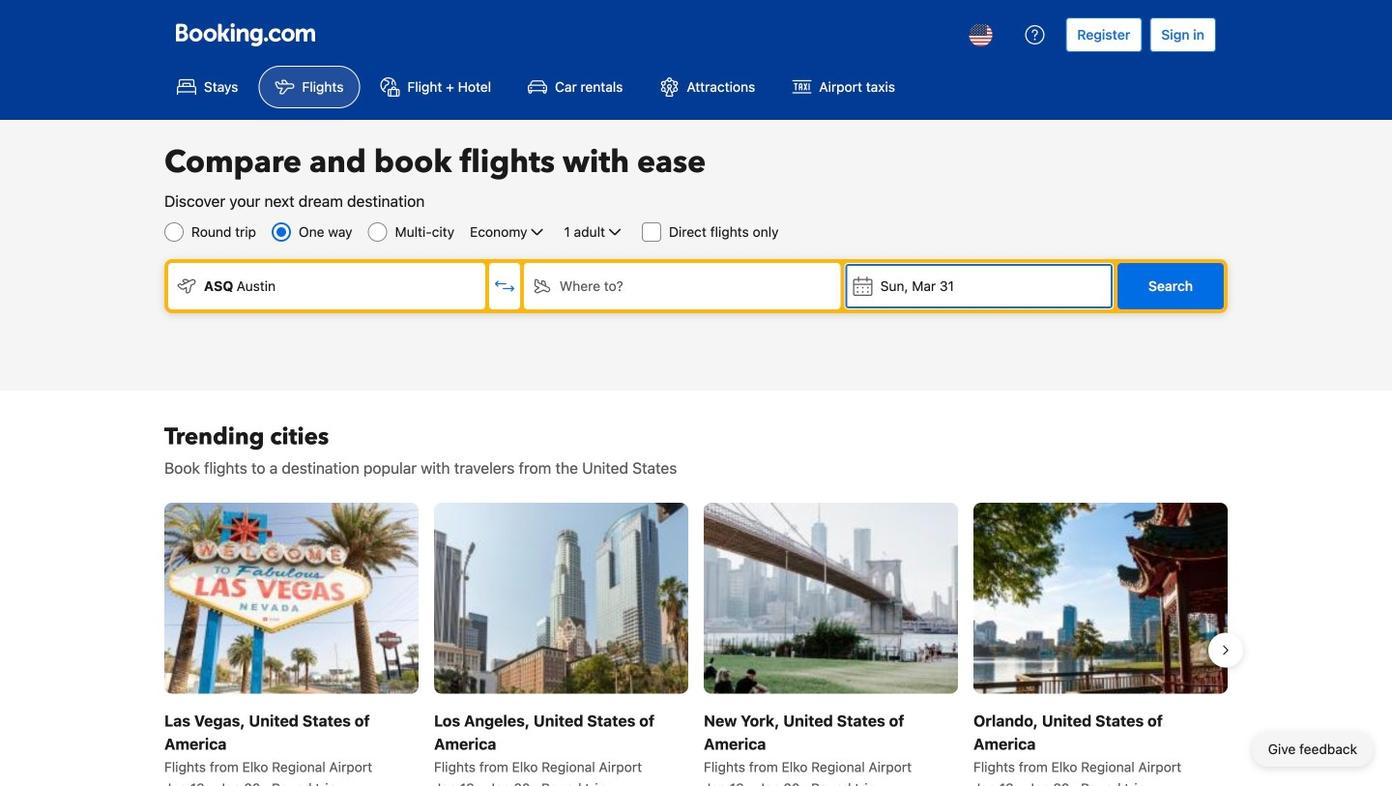 Task type: describe. For each thing, give the bounding box(es) containing it.
flights homepage image
[[176, 23, 315, 46]]

new york, united states of america image
[[704, 503, 958, 693]]

orlando, united states of america image
[[974, 503, 1228, 693]]



Task type: vqa. For each thing, say whether or not it's contained in the screenshot.
2024
no



Task type: locate. For each thing, give the bounding box(es) containing it.
las vegas, united states of america image
[[164, 503, 419, 693]]

los angeles, united states of america image
[[434, 503, 688, 693]]

region
[[149, 495, 1243, 786]]



